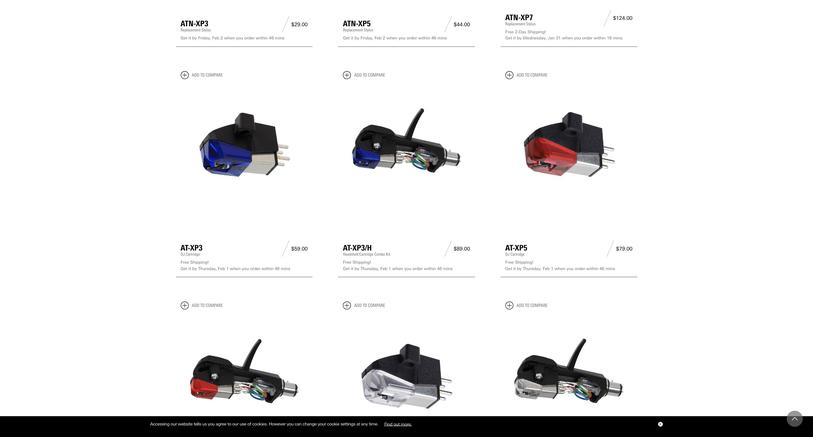 Task type: locate. For each thing, give the bounding box(es) containing it.
friday, down atn-xp5 replacement stylus
[[361, 36, 374, 41]]

shipping! down headshell/cartridge
[[353, 260, 371, 265]]

find out more. link
[[380, 419, 417, 429]]

find
[[385, 422, 393, 427]]

2 horizontal spatial thursday,
[[523, 266, 542, 271]]

add for add to compare button related to at xp7 image on the bottom
[[354, 303, 362, 308]]

atn- inside 'atn-xp7 replacement stylus'
[[506, 13, 521, 22]]

add for add to compare button associated with at xp5/h image
[[192, 303, 199, 308]]

stylus
[[527, 21, 536, 26], [202, 28, 211, 33], [364, 28, 373, 33]]

1 horizontal spatial 2
[[383, 36, 385, 41]]

get
[[181, 36, 187, 41], [343, 36, 350, 41], [506, 36, 512, 41], [181, 266, 187, 271], [343, 266, 350, 271], [506, 266, 512, 271]]

1 horizontal spatial cartridge
[[511, 252, 525, 257]]

replacement inside 'atn-xp7 replacement stylus'
[[506, 21, 526, 26]]

free for at-xp3
[[181, 260, 189, 265]]

0 vertical spatial xp3
[[196, 19, 208, 28]]

mins inside free 2 -day shipping! get it by wednesday, jan 31 when you order within 16 mins
[[613, 36, 623, 41]]

0 horizontal spatial cartridge
[[186, 252, 200, 257]]

at- inside at-xp3/h headshell/cartridge combo kit
[[343, 243, 353, 253]]

add to compare button for at xp5 image
[[506, 71, 548, 79]]

at xp3 image
[[181, 84, 308, 211]]

cartridge inside at-xp5 dj cartridge
[[511, 252, 525, 257]]

atn- inside atn-xp5 replacement stylus
[[343, 19, 359, 28]]

by down -
[[517, 36, 522, 41]]

more.
[[401, 422, 412, 427]]

0 horizontal spatial atn-
[[181, 19, 196, 28]]

thursday, down at-xp3 dj cartridge
[[198, 266, 217, 271]]

thursday, for at-xp5
[[523, 266, 542, 271]]

2 1 from the left
[[389, 266, 391, 271]]

xp3 inside 'atn-xp3 replacement stylus'
[[196, 19, 208, 28]]

1
[[226, 266, 229, 271], [389, 266, 391, 271], [551, 266, 554, 271]]

2 horizontal spatial 2
[[515, 29, 518, 34]]

free for at-xp3/h
[[343, 260, 352, 265]]

46 for at-xp5
[[600, 266, 605, 271]]

within
[[256, 36, 268, 41], [418, 36, 430, 41], [594, 36, 606, 41], [262, 266, 274, 271], [424, 266, 436, 271], [587, 266, 599, 271]]

at xp3/h image
[[343, 84, 470, 211]]

get down at-xp3 dj cartridge
[[181, 266, 187, 271]]

it down 'atn-xp7 replacement stylus'
[[514, 36, 516, 41]]

3 free shipping! get it by thursday, feb 1 when you order within 46 mins from the left
[[506, 260, 615, 271]]

friday, for atn-xp5
[[361, 36, 374, 41]]

by down at-xp5 dj cartridge
[[517, 266, 522, 271]]

at
[[357, 422, 360, 427]]

xp5
[[359, 19, 371, 28], [515, 243, 528, 253]]

46
[[269, 36, 274, 41], [432, 36, 436, 41], [275, 266, 280, 271], [437, 266, 442, 271], [600, 266, 605, 271]]

2 horizontal spatial 1
[[551, 266, 554, 271]]

get down 'atn-xp7 replacement stylus'
[[506, 36, 512, 41]]

our
[[171, 422, 177, 427], [232, 422, 239, 427]]

1 horizontal spatial replacement
[[343, 28, 363, 33]]

order
[[244, 36, 255, 41], [407, 36, 417, 41], [583, 36, 593, 41], [250, 266, 261, 271], [413, 266, 423, 271], [575, 266, 585, 271]]

when
[[224, 36, 235, 41], [387, 36, 397, 41], [562, 36, 573, 41], [230, 266, 241, 271], [392, 266, 403, 271], [555, 266, 566, 271]]

when inside free 2 -day shipping! get it by wednesday, jan 31 when you order within 16 mins
[[562, 36, 573, 41]]

thursday, for at-xp3
[[198, 266, 217, 271]]

1 horizontal spatial at-
[[343, 243, 353, 253]]

xp5 for atn-
[[359, 19, 371, 28]]

friday, down 'atn-xp3 replacement stylus' on the left top
[[198, 36, 211, 41]]

1 vertical spatial xp3
[[190, 243, 203, 253]]

xp5 inside at-xp5 dj cartridge
[[515, 243, 528, 253]]

shipping!
[[528, 29, 546, 34], [190, 260, 209, 265], [353, 260, 371, 265], [515, 260, 534, 265]]

free shipping! get it by thursday, feb 1 when you order within 46 mins
[[181, 260, 290, 271], [343, 260, 453, 271], [506, 260, 615, 271]]

0 horizontal spatial dj
[[181, 252, 185, 257]]

dj inside at-xp3 dj cartridge
[[181, 252, 185, 257]]

kit
[[386, 252, 390, 257]]

0 horizontal spatial friday,
[[198, 36, 211, 41]]

atn-
[[506, 13, 521, 22], [181, 19, 196, 28], [343, 19, 359, 28]]

compare
[[206, 72, 223, 78], [368, 72, 385, 78], [531, 72, 548, 78], [206, 303, 223, 308], [368, 303, 385, 308], [531, 303, 548, 308]]

to for at xp5/h image
[[200, 303, 205, 308]]

atn- inside 'atn-xp3 replacement stylus'
[[181, 19, 196, 28]]

1 free shipping! get it by thursday, feb 1 when you order within 46 mins from the left
[[181, 260, 290, 271]]

2 at- from the left
[[343, 243, 353, 253]]

1 horizontal spatial free shipping! get it by thursday, feb 1 when you order within 46 mins
[[343, 260, 453, 271]]

0 horizontal spatial 2
[[221, 36, 223, 41]]

at- inside at-xp3 dj cartridge
[[181, 243, 190, 253]]

at- for xp5
[[506, 243, 515, 253]]

feb for at-xp3
[[218, 266, 225, 271]]

cartridge for xp5
[[511, 252, 525, 257]]

1 horizontal spatial our
[[232, 422, 239, 427]]

of
[[248, 422, 251, 427]]

shipping! up wednesday,
[[528, 29, 546, 34]]

1 horizontal spatial friday,
[[361, 36, 374, 41]]

0 horizontal spatial replacement
[[181, 28, 201, 33]]

2 thursday, from the left
[[361, 266, 379, 271]]

free
[[506, 29, 514, 34], [181, 260, 189, 265], [343, 260, 352, 265], [506, 260, 514, 265]]

it
[[189, 36, 191, 41], [351, 36, 354, 41], [514, 36, 516, 41], [189, 266, 191, 271], [351, 266, 354, 271], [514, 266, 516, 271]]

1 horizontal spatial 1
[[389, 266, 391, 271]]

replacement
[[506, 21, 526, 26], [181, 28, 201, 33], [343, 28, 363, 33]]

thursday, down at-xp5 dj cartridge
[[523, 266, 542, 271]]

$59.00
[[292, 246, 308, 252]]

mins
[[275, 36, 285, 41], [438, 36, 447, 41], [613, 36, 623, 41], [281, 266, 290, 271], [443, 266, 453, 271], [606, 266, 615, 271]]

by
[[192, 36, 197, 41], [355, 36, 359, 41], [517, 36, 522, 41], [192, 266, 197, 271], [355, 266, 359, 271], [517, 266, 522, 271]]

replacement inside 'atn-xp3 replacement stylus'
[[181, 28, 201, 33]]

0 horizontal spatial thursday,
[[198, 266, 217, 271]]

free left -
[[506, 29, 514, 34]]

2 dj from the left
[[506, 252, 510, 257]]

cartridge inside at-xp3 dj cartridge
[[186, 252, 200, 257]]

2 horizontal spatial atn-
[[506, 13, 521, 22]]

thursday,
[[198, 266, 217, 271], [361, 266, 379, 271], [523, 266, 542, 271]]

3 1 from the left
[[551, 266, 554, 271]]

get down atn-xp5 replacement stylus
[[343, 36, 350, 41]]

by inside free 2 -day shipping! get it by wednesday, jan 31 when you order within 16 mins
[[517, 36, 522, 41]]

stylus for xp3
[[202, 28, 211, 33]]

1 get it by friday, feb 2 when you order within 46 mins from the left
[[181, 36, 285, 41]]

out
[[394, 422, 400, 427]]

add to compare
[[192, 72, 223, 78], [354, 72, 385, 78], [517, 72, 548, 78], [192, 303, 223, 308], [354, 303, 385, 308], [517, 303, 548, 308]]

within inside free 2 -day shipping! get it by wednesday, jan 31 when you order within 16 mins
[[594, 36, 606, 41]]

stylus for xp5
[[364, 28, 373, 33]]

feb for at-xp3/h
[[381, 266, 388, 271]]

arrow up image
[[792, 416, 798, 422]]

$29.00
[[292, 21, 308, 28]]

3 thursday, from the left
[[523, 266, 542, 271]]

0 horizontal spatial 1
[[226, 266, 229, 271]]

0 horizontal spatial get it by friday, feb 2 when you order within 46 mins
[[181, 36, 285, 41]]

free down headshell/cartridge
[[343, 260, 352, 265]]

it down headshell/cartridge
[[351, 266, 354, 271]]

dj inside at-xp5 dj cartridge
[[506, 252, 510, 257]]

to for at xp5 image
[[525, 72, 530, 78]]

add to compare button for at xp3 image
[[181, 71, 223, 79]]

at-
[[181, 243, 190, 253], [343, 243, 353, 253], [506, 243, 515, 253]]

stylus inside 'atn-xp3 replacement stylus'
[[202, 28, 211, 33]]

2
[[515, 29, 518, 34], [221, 36, 223, 41], [383, 36, 385, 41]]

agree
[[216, 422, 226, 427]]

add to compare button for at xp7/h image
[[506, 302, 548, 310]]

xp5 inside atn-xp5 replacement stylus
[[359, 19, 371, 28]]

0 horizontal spatial our
[[171, 422, 177, 427]]

1 dj from the left
[[181, 252, 185, 257]]

cartridge
[[186, 252, 200, 257], [511, 252, 525, 257]]

shipping! down at-xp5 dj cartridge
[[515, 260, 534, 265]]

website
[[178, 422, 193, 427]]

divider line image
[[602, 10, 613, 26], [280, 16, 292, 33], [443, 16, 454, 33], [280, 241, 292, 257], [443, 241, 454, 257], [605, 241, 616, 257]]

add to compare button
[[181, 71, 223, 79], [343, 71, 385, 79], [506, 71, 548, 79], [181, 302, 223, 310], [343, 302, 385, 310], [506, 302, 548, 310]]

0 horizontal spatial at-
[[181, 243, 190, 253]]

2 free shipping! get it by thursday, feb 1 when you order within 46 mins from the left
[[343, 260, 453, 271]]

to
[[200, 72, 205, 78], [363, 72, 367, 78], [525, 72, 530, 78], [200, 303, 205, 308], [363, 303, 367, 308], [525, 303, 530, 308], [228, 422, 231, 427]]

any
[[361, 422, 368, 427]]

at- inside at-xp5 dj cartridge
[[506, 243, 515, 253]]

0 horizontal spatial xp5
[[359, 19, 371, 28]]

1 horizontal spatial thursday,
[[361, 266, 379, 271]]

1 at- from the left
[[181, 243, 190, 253]]

add to compare for at xp5/h image
[[192, 303, 223, 308]]

1 friday, from the left
[[198, 36, 211, 41]]

$89.00
[[454, 246, 470, 252]]

day
[[519, 29, 527, 34]]

xp3 inside at-xp3 dj cartridge
[[190, 243, 203, 253]]

free down at-xp5 dj cartridge
[[506, 260, 514, 265]]

1 horizontal spatial xp5
[[515, 243, 528, 253]]

1 for at-xp5
[[551, 266, 554, 271]]

jan
[[548, 36, 555, 41]]

3 at- from the left
[[506, 243, 515, 253]]

it inside free 2 -day shipping! get it by wednesday, jan 31 when you order within 16 mins
[[514, 36, 516, 41]]

stylus inside 'atn-xp7 replacement stylus'
[[527, 21, 536, 26]]

friday,
[[198, 36, 211, 41], [361, 36, 374, 41]]

replacement for xp7
[[506, 21, 526, 26]]

use
[[240, 422, 246, 427]]

1 horizontal spatial stylus
[[364, 28, 373, 33]]

you
[[236, 36, 243, 41], [399, 36, 406, 41], [574, 36, 581, 41], [242, 266, 249, 271], [404, 266, 412, 271], [567, 266, 574, 271], [208, 422, 215, 427], [287, 422, 294, 427]]

free down at-xp3 dj cartridge
[[181, 260, 189, 265]]

add to compare button for at xp3/h image
[[343, 71, 385, 79]]

it down at-xp3 dj cartridge
[[189, 266, 191, 271]]

by down 'atn-xp3 replacement stylus' on the left top
[[192, 36, 197, 41]]

2 horizontal spatial free shipping! get it by thursday, feb 1 when you order within 46 mins
[[506, 260, 615, 271]]

xp3
[[196, 19, 208, 28], [190, 243, 203, 253]]

shipping! for at-xp3/h
[[353, 260, 371, 265]]

2 horizontal spatial stylus
[[527, 21, 536, 26]]

1 for at-xp3/h
[[389, 266, 391, 271]]

1 cartridge from the left
[[186, 252, 200, 257]]

by down headshell/cartridge
[[355, 266, 359, 271]]

replacement inside atn-xp5 replacement stylus
[[343, 28, 363, 33]]

at-xp3 dj cartridge
[[181, 243, 203, 257]]

2 cartridge from the left
[[511, 252, 525, 257]]

feb
[[212, 36, 219, 41], [375, 36, 382, 41], [218, 266, 225, 271], [381, 266, 388, 271], [543, 266, 550, 271]]

get down headshell/cartridge
[[343, 266, 350, 271]]

0 horizontal spatial free shipping! get it by thursday, feb 1 when you order within 46 mins
[[181, 260, 290, 271]]

dj
[[181, 252, 185, 257], [506, 252, 510, 257]]

divider line image for at-xp3
[[280, 241, 292, 257]]

2 horizontal spatial replacement
[[506, 21, 526, 26]]

stylus inside atn-xp5 replacement stylus
[[364, 28, 373, 33]]

compare for add to compare button associated with at xp5/h image
[[206, 303, 223, 308]]

2 horizontal spatial at-
[[506, 243, 515, 253]]

stylus for xp7
[[527, 21, 536, 26]]

1 horizontal spatial atn-
[[343, 19, 359, 28]]

1 thursday, from the left
[[198, 266, 217, 271]]

tells
[[194, 422, 201, 427]]

thursday, down "combo"
[[361, 266, 379, 271]]

add to compare for at xp3 image
[[192, 72, 223, 78]]

2 friday, from the left
[[361, 36, 374, 41]]

however
[[269, 422, 286, 427]]

add for add to compare button corresponding to at xp7/h image
[[517, 303, 524, 308]]

1 horizontal spatial get it by friday, feb 2 when you order within 46 mins
[[343, 36, 447, 41]]

shipping! down at-xp3 dj cartridge
[[190, 260, 209, 265]]

combo
[[375, 252, 385, 257]]

settings
[[341, 422, 356, 427]]

2 inside free 2 -day shipping! get it by wednesday, jan 31 when you order within 16 mins
[[515, 29, 518, 34]]

at xp7 image
[[343, 315, 470, 437]]

add
[[192, 72, 199, 78], [354, 72, 362, 78], [517, 72, 524, 78], [192, 303, 199, 308], [354, 303, 362, 308], [517, 303, 524, 308]]

compare for add to compare button corresponding to at xp7/h image
[[531, 303, 548, 308]]

add for add to compare button associated with at xp3 image
[[192, 72, 199, 78]]

free shipping! get it by thursday, feb 1 when you order within 46 mins for at-xp3/h
[[343, 260, 453, 271]]

xp5 for at-
[[515, 243, 528, 253]]

divider line image for at-xp3/h
[[443, 241, 454, 257]]

31
[[556, 36, 561, 41]]

headshell/cartridge
[[343, 252, 374, 257]]

find out more.
[[385, 422, 412, 427]]

0 horizontal spatial stylus
[[202, 28, 211, 33]]

our left use
[[232, 422, 239, 427]]

cookies.
[[252, 422, 268, 427]]

1 vertical spatial xp5
[[515, 243, 528, 253]]

1 1 from the left
[[226, 266, 229, 271]]

our left website
[[171, 422, 177, 427]]

16
[[607, 36, 612, 41]]

change
[[303, 422, 317, 427]]

2 get it by friday, feb 2 when you order within 46 mins from the left
[[343, 36, 447, 41]]

by down atn-xp5 replacement stylus
[[355, 36, 359, 41]]

get it by friday, feb 2 when you order within 46 mins
[[181, 36, 285, 41], [343, 36, 447, 41]]

1 horizontal spatial dj
[[506, 252, 510, 257]]

0 vertical spatial xp5
[[359, 19, 371, 28]]



Task type: vqa. For each thing, say whether or not it's contained in the screenshot.
Stylus for XP7
yes



Task type: describe. For each thing, give the bounding box(es) containing it.
divider line image for atn-xp3
[[280, 16, 292, 33]]

thursday, for at-xp3/h
[[361, 266, 379, 271]]

accessing our website tells us you agree to our use of cookies. however you can change your cookie settings at any time.
[[150, 422, 380, 427]]

atn-xp7 replacement stylus
[[506, 13, 536, 26]]

atn- for xp5
[[343, 19, 359, 28]]

divider line image for atn-xp5
[[443, 16, 454, 33]]

cookie
[[327, 422, 340, 427]]

xp7
[[521, 13, 533, 22]]

feb for at-xp5
[[543, 266, 550, 271]]

cross image
[[659, 423, 662, 426]]

at xp7/h image
[[506, 315, 633, 437]]

to for at xp7/h image
[[525, 303, 530, 308]]

2 for atn-xp3
[[221, 36, 223, 41]]

get it by friday, feb 2 when you order within 46 mins for xp5
[[343, 36, 447, 41]]

2 for atn-xp5
[[383, 36, 385, 41]]

it down at-xp5 dj cartridge
[[514, 266, 516, 271]]

xp3/h
[[353, 243, 372, 253]]

it down 'atn-xp3 replacement stylus' on the left top
[[189, 36, 191, 41]]

atn- for xp7
[[506, 13, 521, 22]]

cartridge for xp3
[[186, 252, 200, 257]]

get it by friday, feb 2 when you order within 46 mins for xp3
[[181, 36, 285, 41]]

add for add to compare button for at xp5 image
[[517, 72, 524, 78]]

1 for at-xp3
[[226, 266, 229, 271]]

dj for at-xp3
[[181, 252, 185, 257]]

compare for add to compare button for at xp3/h image
[[368, 72, 385, 78]]

free 2 -day shipping! get it by wednesday, jan 31 when you order within 16 mins
[[506, 29, 623, 41]]

by down at-xp3 dj cartridge
[[192, 266, 197, 271]]

at- for xp3/h
[[343, 243, 353, 253]]

atn- for xp3
[[181, 19, 196, 28]]

46 for at-xp3
[[275, 266, 280, 271]]

xp3 for atn-
[[196, 19, 208, 28]]

shipping! inside free 2 -day shipping! get it by wednesday, jan 31 when you order within 16 mins
[[528, 29, 546, 34]]

add for add to compare button for at xp3/h image
[[354, 72, 362, 78]]

atn-xp5 replacement stylus
[[343, 19, 373, 33]]

$124.00
[[613, 15, 633, 21]]

divider line image for atn-xp7
[[602, 10, 613, 26]]

compare for add to compare button associated with at xp3 image
[[206, 72, 223, 78]]

1 our from the left
[[171, 422, 177, 427]]

divider line image for at-xp5
[[605, 241, 616, 257]]

can
[[295, 422, 302, 427]]

get down 'atn-xp3 replacement stylus' on the left top
[[181, 36, 187, 41]]

to for at xp3/h image
[[363, 72, 367, 78]]

$79.00
[[616, 246, 633, 252]]

at-xp3/h headshell/cartridge combo kit
[[343, 243, 390, 257]]

free for at-xp5
[[506, 260, 514, 265]]

free shipping! get it by thursday, feb 1 when you order within 46 mins for at-xp3
[[181, 260, 290, 271]]

add to compare button for at xp7 image on the bottom
[[343, 302, 385, 310]]

replacement for xp3
[[181, 28, 201, 33]]

compare for add to compare button related to at xp7 image on the bottom
[[368, 303, 385, 308]]

add to compare for at xp3/h image
[[354, 72, 385, 78]]

free inside free 2 -day shipping! get it by wednesday, jan 31 when you order within 16 mins
[[506, 29, 514, 34]]

2 our from the left
[[232, 422, 239, 427]]

you inside free 2 -day shipping! get it by wednesday, jan 31 when you order within 16 mins
[[574, 36, 581, 41]]

get down at-xp5 dj cartridge
[[506, 266, 512, 271]]

friday, for atn-xp3
[[198, 36, 211, 41]]

to for at xp7 image on the bottom
[[363, 303, 367, 308]]

46 for at-xp3/h
[[437, 266, 442, 271]]

free shipping! get it by thursday, feb 1 when you order within 46 mins for at-xp5
[[506, 260, 615, 271]]

at-xp5 dj cartridge
[[506, 243, 528, 257]]

shipping! for at-xp3
[[190, 260, 209, 265]]

dj for at-xp5
[[506, 252, 510, 257]]

accessing
[[150, 422, 170, 427]]

shipping! for at-xp5
[[515, 260, 534, 265]]

-
[[518, 29, 519, 34]]

add to compare for at xp5 image
[[517, 72, 548, 78]]

at xp5 image
[[506, 84, 633, 211]]

your
[[318, 422, 326, 427]]

wednesday,
[[523, 36, 547, 41]]

add to compare for at xp7 image on the bottom
[[354, 303, 385, 308]]

at xp5/h image
[[181, 315, 308, 437]]

to for at xp3 image
[[200, 72, 205, 78]]

atn-xp3 replacement stylus
[[181, 19, 211, 33]]

it down atn-xp5 replacement stylus
[[351, 36, 354, 41]]

replacement for xp5
[[343, 28, 363, 33]]

compare for add to compare button for at xp5 image
[[531, 72, 548, 78]]

time.
[[369, 422, 379, 427]]

xp3 for at-
[[190, 243, 203, 253]]

add to compare for at xp7/h image
[[517, 303, 548, 308]]

order inside free 2 -day shipping! get it by wednesday, jan 31 when you order within 16 mins
[[583, 36, 593, 41]]

at- for xp3
[[181, 243, 190, 253]]

get inside free 2 -day shipping! get it by wednesday, jan 31 when you order within 16 mins
[[506, 36, 512, 41]]

$44.00
[[454, 21, 470, 28]]

add to compare button for at xp5/h image
[[181, 302, 223, 310]]

us
[[202, 422, 207, 427]]



